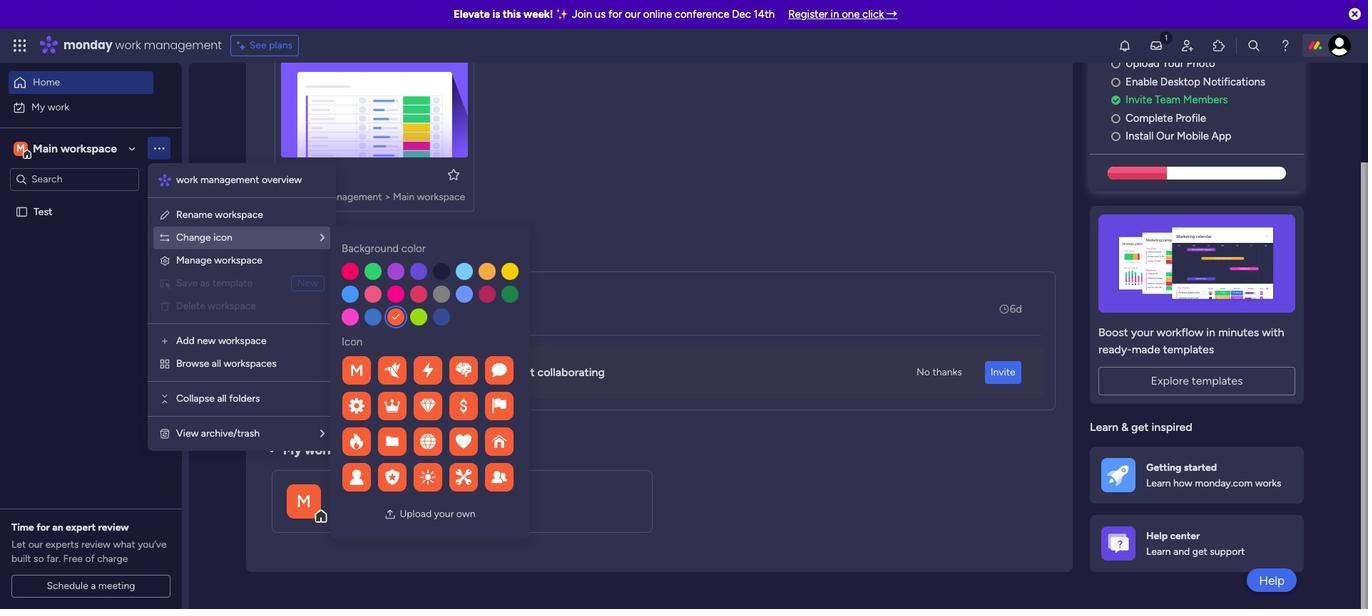 Task type: describe. For each thing, give the bounding box(es) containing it.
1 vertical spatial review
[[81, 539, 111, 551]]

1 horizontal spatial workspaces
[[305, 443, 375, 458]]

invite inside button
[[991, 367, 1016, 379]]

Search in workspace field
[[30, 171, 119, 188]]

check circle image
[[1111, 95, 1120, 106]]

monday.com
[[1195, 478, 1253, 490]]

with
[[1262, 326, 1284, 339]]

meeting
[[98, 581, 135, 593]]

my workspaces
[[283, 443, 375, 458]]

an
[[52, 522, 63, 534]]

started
[[1184, 462, 1217, 474]]

upload your photo link
[[1111, 56, 1304, 72]]

change
[[176, 232, 211, 244]]

enable desktop notifications
[[1126, 75, 1265, 88]]

your
[[1162, 57, 1184, 70]]

workspace for main workspace
[[61, 142, 117, 155]]

new
[[297, 277, 318, 290]]

browse all workspaces image
[[159, 359, 170, 370]]

minutes
[[1218, 326, 1259, 339]]

you've
[[138, 539, 167, 551]]

plans
[[269, 39, 293, 51]]

your for boost
[[1131, 326, 1154, 339]]

1
[[414, 248, 418, 260]]

0 vertical spatial learn
[[1090, 421, 1118, 434]]

learn for getting
[[1146, 478, 1171, 490]]

background
[[342, 243, 399, 255]]

public board image inside test list box
[[15, 205, 29, 219]]

charge
[[97, 554, 128, 566]]

collapse
[[176, 393, 215, 405]]

workspace for manage workspace
[[214, 255, 262, 267]]

circle o image
[[1111, 59, 1120, 69]]

work right component image
[[299, 191, 321, 203]]

all for collapse
[[217, 393, 227, 405]]

your for upload
[[434, 509, 454, 521]]

circle o image for enable
[[1111, 77, 1120, 88]]

overview
[[262, 174, 302, 186]]

0 vertical spatial test
[[302, 168, 324, 181]]

no
[[917, 367, 930, 379]]

explore templates button
[[1098, 367, 1295, 396]]

all for browse
[[212, 358, 221, 370]]

invite members image
[[1180, 39, 1195, 53]]

0 vertical spatial review
[[98, 522, 129, 534]]

boost
[[1098, 326, 1128, 339]]

menu item inside menu
[[159, 275, 325, 292]]

schedule a meeting button
[[11, 576, 170, 598]]

work right monday
[[115, 37, 141, 53]]

folders
[[229, 393, 260, 405]]

ready-
[[1098, 343, 1132, 356]]

upload for upload your photo
[[1126, 57, 1160, 70]]

conference
[[675, 8, 729, 21]]

icon
[[342, 336, 363, 348]]

work inside button
[[48, 101, 69, 113]]

our
[[1156, 130, 1174, 143]]

see plans
[[249, 39, 293, 51]]

install our mobile app
[[1126, 130, 1231, 143]]

workspace image
[[287, 485, 321, 519]]

template
[[213, 277, 253, 290]]

mobile
[[1177, 130, 1209, 143]]

0 vertical spatial public board image
[[281, 167, 297, 183]]

circle o image for install
[[1111, 131, 1120, 142]]

rename
[[176, 209, 213, 221]]

learn for help
[[1146, 546, 1171, 558]]

workspaces inside menu
[[224, 358, 277, 370]]

home
[[33, 76, 60, 88]]

your for invite
[[403, 366, 426, 380]]

register in one click → link
[[788, 8, 897, 21]]

far.
[[46, 554, 61, 566]]

boost your workflow in minutes with ready-made templates
[[1098, 326, 1284, 356]]

menu containing work management overview
[[148, 163, 336, 452]]

my for my work
[[31, 101, 45, 113]]

invite team members link
[[1111, 92, 1304, 108]]

manage workspace
[[176, 255, 262, 267]]

work inside main workspace work management
[[348, 506, 371, 518]]

icon
[[213, 232, 232, 244]]

help button
[[1247, 569, 1297, 593]]

delete workspace
[[176, 300, 256, 312]]

dec
[[732, 8, 751, 21]]

as
[[200, 277, 210, 290]]

no thanks button
[[911, 362, 968, 384]]

brad klo image
[[1328, 34, 1351, 57]]

team
[[1155, 94, 1181, 106]]

notifications image
[[1118, 39, 1132, 53]]

help for help center learn and get support
[[1146, 530, 1168, 543]]

main for main workspace
[[33, 142, 58, 155]]

in inside boost your workflow in minutes with ready-made templates
[[1206, 326, 1215, 339]]

photo
[[1187, 57, 1215, 70]]

management inside main workspace work management
[[374, 506, 437, 518]]

management inside menu
[[200, 174, 259, 186]]

add
[[176, 335, 195, 347]]

elevate is this week! ✨ join us for our online conference dec 14th
[[454, 8, 775, 21]]

see plans button
[[230, 35, 299, 56]]

>
[[384, 191, 391, 203]]

apps image
[[1212, 39, 1226, 53]]

invite for team
[[1126, 94, 1152, 106]]

view archive/trash
[[176, 428, 260, 440]]

archive/trash
[[201, 428, 260, 440]]

this
[[503, 8, 521, 21]]

list arrow image for view archive/trash
[[320, 429, 325, 439]]

✨
[[556, 8, 569, 21]]

workflow
[[1157, 326, 1204, 339]]

so
[[34, 554, 44, 566]]

(inbox)
[[359, 247, 402, 262]]

add new workspace
[[176, 335, 266, 347]]

photo icon image
[[385, 509, 396, 521]]

help center element
[[1090, 516, 1304, 573]]

workspace options image
[[152, 141, 166, 156]]

explore
[[1151, 374, 1189, 388]]

m for workspace image
[[16, 142, 25, 154]]

getting
[[1146, 462, 1182, 474]]

mann
[[355, 294, 382, 307]]

browse all workspaces
[[176, 358, 277, 370]]

help center learn and get support
[[1146, 530, 1245, 558]]

made
[[1132, 343, 1160, 356]]

works
[[1255, 478, 1281, 490]]

install our mobile app link
[[1111, 129, 1304, 145]]

own
[[456, 509, 475, 521]]

members
[[1183, 94, 1228, 106]]

time for an expert review let our experts review what you've built so far. free of charge
[[11, 522, 167, 566]]

free
[[63, 554, 83, 566]]

workspace image
[[14, 141, 28, 157]]

close update feed (inbox) image
[[263, 246, 280, 263]]

support
[[1210, 546, 1245, 558]]



Task type: vqa. For each thing, say whether or not it's contained in the screenshot.
New Form
no



Task type: locate. For each thing, give the bounding box(es) containing it.
profile
[[1176, 112, 1206, 125]]

collapse all folders image
[[159, 394, 170, 405]]

0 horizontal spatial your
[[403, 366, 426, 380]]

upload right photo icon
[[400, 509, 432, 521]]

and inside help center learn and get support
[[1173, 546, 1190, 558]]

review
[[98, 522, 129, 534], [81, 539, 111, 551]]

public board image
[[281, 167, 297, 183], [15, 205, 29, 219]]

0 vertical spatial in
[[831, 8, 839, 21]]

1 vertical spatial my
[[283, 443, 302, 458]]

2 vertical spatial main
[[331, 486, 359, 501]]

1 vertical spatial m
[[350, 361, 363, 381]]

templates right explore
[[1192, 374, 1243, 388]]

learn inside getting started learn how monday.com works
[[1146, 478, 1171, 490]]

and left start
[[489, 366, 508, 380]]

all down add new workspace
[[212, 358, 221, 370]]

2 horizontal spatial m
[[350, 361, 363, 381]]

1 image
[[1160, 29, 1173, 45]]

teammates
[[428, 366, 486, 380]]

2 vertical spatial your
[[434, 509, 454, 521]]

of
[[85, 554, 95, 566]]

templates image image
[[1103, 215, 1291, 313]]

m for workspace icon
[[297, 491, 311, 512]]

help inside help center learn and get support
[[1146, 530, 1168, 543]]

m down icon
[[350, 361, 363, 381]]

complete profile link
[[1111, 110, 1304, 126]]

your left own
[[434, 509, 454, 521]]

and for get
[[1173, 546, 1190, 558]]

→
[[887, 8, 897, 21]]

workspace for main workspace work management
[[362, 486, 424, 501]]

0 vertical spatial templates
[[1163, 343, 1214, 356]]

add new workspace image
[[159, 336, 170, 347]]

in left minutes
[[1206, 326, 1215, 339]]

workspace inside main workspace work management
[[362, 486, 424, 501]]

learn left &
[[1090, 421, 1118, 434]]

main for main workspace work management
[[331, 486, 359, 501]]

our
[[625, 8, 641, 21], [28, 539, 43, 551]]

delete workspace menu item
[[159, 298, 325, 315]]

delete
[[176, 300, 205, 312]]

workspace up photo icon
[[362, 486, 424, 501]]

invite button
[[985, 362, 1021, 384]]

0 horizontal spatial my
[[31, 101, 45, 113]]

browse
[[176, 358, 209, 370]]

1 vertical spatial upload
[[400, 509, 432, 521]]

learn down center
[[1146, 546, 1171, 558]]

all left folders
[[217, 393, 227, 405]]

m left main workspace
[[16, 142, 25, 154]]

menu item
[[159, 275, 325, 292]]

2 horizontal spatial invite
[[1126, 94, 1152, 106]]

0 vertical spatial for
[[608, 8, 622, 21]]

1 circle o image from the top
[[1111, 77, 1120, 88]]

main workspace work management
[[331, 486, 437, 518]]

and
[[489, 366, 508, 380], [1173, 546, 1190, 558]]

menu
[[148, 163, 336, 452]]

upload up enable
[[1126, 57, 1160, 70]]

0 horizontal spatial for
[[36, 522, 50, 534]]

0 vertical spatial and
[[489, 366, 508, 380]]

home button
[[9, 71, 153, 94]]

upload for upload your own
[[400, 509, 432, 521]]

0 horizontal spatial get
[[1131, 421, 1149, 434]]

1 horizontal spatial our
[[625, 8, 641, 21]]

component image
[[281, 189, 294, 202]]

click
[[862, 8, 884, 21]]

1 horizontal spatial in
[[1206, 326, 1215, 339]]

work management overview
[[176, 174, 302, 186]]

elevate
[[454, 8, 490, 21]]

built
[[11, 554, 31, 566]]

main right workspace image
[[33, 142, 58, 155]]

0 vertical spatial circle o image
[[1111, 77, 1120, 88]]

1 horizontal spatial for
[[608, 8, 622, 21]]

upload your own button
[[379, 504, 481, 526]]

m down my workspaces
[[297, 491, 311, 512]]

1 vertical spatial templates
[[1192, 374, 1243, 388]]

rename workspace image
[[159, 210, 170, 221]]

roy mann image
[[297, 295, 325, 324]]

0 horizontal spatial m
[[16, 142, 25, 154]]

change icon
[[176, 232, 232, 244]]

work inside menu
[[176, 174, 198, 186]]

main inside "workspace selection" element
[[33, 142, 58, 155]]

2 circle o image from the top
[[1111, 113, 1120, 124]]

main right workspace icon
[[331, 486, 359, 501]]

app
[[1212, 130, 1231, 143]]

is
[[492, 8, 500, 21]]

m inside workspace image
[[16, 142, 25, 154]]

1 vertical spatial list arrow image
[[320, 429, 325, 439]]

circle o image
[[1111, 77, 1120, 88], [1111, 113, 1120, 124], [1111, 131, 1120, 142]]

close my workspaces image
[[263, 442, 280, 459]]

0 horizontal spatial invite
[[371, 366, 400, 380]]

a
[[91, 581, 96, 593]]

review up the what
[[98, 522, 129, 534]]

1 vertical spatial get
[[1192, 546, 1207, 558]]

start
[[511, 366, 535, 380]]

0 vertical spatial all
[[212, 358, 221, 370]]

circle o image left install
[[1111, 131, 1120, 142]]

workspaces up folders
[[224, 358, 277, 370]]

desktop
[[1160, 75, 1200, 88]]

m inside workspace icon
[[297, 491, 311, 512]]

circle o image down circle o icon at the top right of the page
[[1111, 77, 1120, 88]]

circle o image down the check circle image
[[1111, 113, 1120, 124]]

for right us
[[608, 8, 622, 21]]

and down center
[[1173, 546, 1190, 558]]

public board image down workspace image
[[15, 205, 29, 219]]

online
[[643, 8, 672, 21]]

see
[[249, 39, 267, 51]]

roy mann
[[334, 294, 382, 307]]

list arrow image up the update
[[320, 233, 325, 243]]

change icon image
[[159, 233, 170, 244]]

workspace up search in workspace field at the top of page
[[61, 142, 117, 155]]

background color
[[342, 243, 426, 255]]

1 list arrow image from the top
[[320, 233, 325, 243]]

thanks
[[933, 367, 962, 379]]

my down "home"
[[31, 101, 45, 113]]

add to favorites image
[[447, 167, 461, 182]]

experts
[[45, 539, 79, 551]]

update feed (inbox)
[[283, 247, 402, 262]]

management
[[144, 37, 222, 53], [200, 174, 259, 186], [323, 191, 382, 203], [374, 506, 437, 518]]

no thanks
[[917, 367, 962, 379]]

circle o image for complete
[[1111, 113, 1120, 124]]

help
[[1146, 530, 1168, 543], [1259, 574, 1285, 588]]

2 list arrow image from the top
[[320, 429, 325, 439]]

upload inside button
[[400, 509, 432, 521]]

3 circle o image from the top
[[1111, 131, 1120, 142]]

time
[[11, 522, 34, 534]]

workspace for rename workspace
[[215, 209, 263, 221]]

your inside button
[[434, 509, 454, 521]]

test
[[302, 168, 324, 181], [34, 206, 52, 218]]

help for help
[[1259, 574, 1285, 588]]

install
[[1126, 130, 1154, 143]]

select product image
[[13, 39, 27, 53]]

invite for your
[[371, 366, 400, 380]]

work down "home"
[[48, 101, 69, 113]]

learn inside help center learn and get support
[[1146, 546, 1171, 558]]

color
[[401, 243, 426, 255]]

templates
[[1163, 343, 1214, 356], [1192, 374, 1243, 388]]

1 vertical spatial public board image
[[15, 205, 29, 219]]

my right 'close my workspaces' icon
[[283, 443, 302, 458]]

my work
[[31, 101, 69, 113]]

1 horizontal spatial test
[[302, 168, 324, 181]]

for inside time for an expert review let our experts review what you've built so far. free of charge
[[36, 522, 50, 534]]

0 horizontal spatial and
[[489, 366, 508, 380]]

circle o image inside the enable desktop notifications link
[[1111, 77, 1120, 88]]

workspace down template
[[208, 300, 256, 312]]

invite team members
[[1126, 94, 1228, 106]]

0 horizontal spatial test
[[34, 206, 52, 218]]

workspace up browse all workspaces
[[218, 335, 266, 347]]

1 horizontal spatial m
[[297, 491, 311, 512]]

expert
[[66, 522, 96, 534]]

0 horizontal spatial help
[[1146, 530, 1168, 543]]

our up so
[[28, 539, 43, 551]]

service icon image
[[159, 278, 170, 290]]

main
[[33, 142, 58, 155], [393, 191, 414, 203], [331, 486, 359, 501]]

my inside my work button
[[31, 101, 45, 113]]

0 vertical spatial upload
[[1126, 57, 1160, 70]]

getting started learn how monday.com works
[[1146, 462, 1281, 490]]

menu item containing save as template
[[159, 275, 325, 292]]

0 horizontal spatial our
[[28, 539, 43, 551]]

inspired
[[1152, 421, 1192, 434]]

main workspace
[[33, 142, 117, 155]]

help image
[[1278, 39, 1292, 53]]

0 horizontal spatial main
[[33, 142, 58, 155]]

1 vertical spatial circle o image
[[1111, 113, 1120, 124]]

1 vertical spatial workspaces
[[305, 443, 375, 458]]

week!
[[523, 8, 553, 21]]

1 vertical spatial and
[[1173, 546, 1190, 558]]

1 horizontal spatial and
[[1173, 546, 1190, 558]]

1 vertical spatial your
[[403, 366, 426, 380]]

0 vertical spatial our
[[625, 8, 641, 21]]

templates inside boost your workflow in minutes with ready-made templates
[[1163, 343, 1214, 356]]

get inside help center learn and get support
[[1192, 546, 1207, 558]]

for left "an"
[[36, 522, 50, 534]]

0 vertical spatial list arrow image
[[320, 233, 325, 243]]

center
[[1170, 530, 1200, 543]]

manage workspace image
[[159, 255, 170, 267]]

schedule
[[47, 581, 88, 593]]

explore templates
[[1151, 374, 1243, 388]]

rename workspace
[[176, 209, 263, 221]]

for
[[608, 8, 622, 21], [36, 522, 50, 534]]

work up rename
[[176, 174, 198, 186]]

your up made
[[1131, 326, 1154, 339]]

view
[[176, 428, 199, 440]]

0 horizontal spatial in
[[831, 8, 839, 21]]

1 vertical spatial main
[[393, 191, 414, 203]]

list arrow image for change icon
[[320, 233, 325, 243]]

notifications
[[1203, 75, 1265, 88]]

0 vertical spatial your
[[1131, 326, 1154, 339]]

1 vertical spatial our
[[28, 539, 43, 551]]

in left one
[[831, 8, 839, 21]]

delete workspace image
[[159, 301, 170, 312]]

main inside main workspace work management
[[331, 486, 359, 501]]

our left online at the top of the page
[[625, 8, 641, 21]]

and for start
[[489, 366, 508, 380]]

view archive/trash image
[[159, 429, 170, 440]]

1 vertical spatial in
[[1206, 326, 1215, 339]]

0 vertical spatial get
[[1131, 421, 1149, 434]]

1 horizontal spatial main
[[331, 486, 359, 501]]

14th
[[754, 8, 775, 21]]

workspace for delete workspace
[[208, 300, 256, 312]]

workspace
[[61, 142, 117, 155], [417, 191, 465, 203], [215, 209, 263, 221], [214, 255, 262, 267], [208, 300, 256, 312], [218, 335, 266, 347], [362, 486, 424, 501]]

us
[[595, 8, 606, 21]]

1 horizontal spatial your
[[434, 509, 454, 521]]

test inside list box
[[34, 206, 52, 218]]

1 horizontal spatial my
[[283, 443, 302, 458]]

1 horizontal spatial get
[[1192, 546, 1207, 558]]

upload your own
[[400, 509, 475, 521]]

learn & get inspired
[[1090, 421, 1192, 434]]

search everything image
[[1247, 39, 1261, 53]]

workspace up icon
[[215, 209, 263, 221]]

collaborating
[[537, 366, 605, 380]]

our inside time for an expert review let our experts review what you've built so far. free of charge
[[28, 539, 43, 551]]

2 vertical spatial learn
[[1146, 546, 1171, 558]]

2 horizontal spatial your
[[1131, 326, 1154, 339]]

1 horizontal spatial upload
[[1126, 57, 1160, 70]]

getting started element
[[1090, 447, 1304, 505]]

2 vertical spatial m
[[297, 491, 311, 512]]

1 horizontal spatial invite
[[991, 367, 1016, 379]]

what
[[113, 539, 135, 551]]

2 horizontal spatial main
[[393, 191, 414, 203]]

option
[[0, 199, 182, 202]]

test list box
[[0, 197, 182, 417]]

work left photo icon
[[348, 506, 371, 518]]

join
[[572, 8, 592, 21]]

list arrow image up my workspaces
[[320, 429, 325, 439]]

public board image up component image
[[281, 167, 297, 183]]

2 vertical spatial circle o image
[[1111, 131, 1120, 142]]

1 vertical spatial for
[[36, 522, 50, 534]]

update
[[283, 247, 327, 262]]

workspace down add to favorites icon
[[417, 191, 465, 203]]

learn down getting
[[1146, 478, 1171, 490]]

workspaces
[[224, 358, 277, 370], [305, 443, 375, 458]]

register in one click →
[[788, 8, 897, 21]]

0 vertical spatial m
[[16, 142, 25, 154]]

templates down workflow
[[1163, 343, 1214, 356]]

your inside boost your workflow in minutes with ready-made templates
[[1131, 326, 1154, 339]]

main right >
[[393, 191, 414, 203]]

1 horizontal spatial public board image
[[281, 167, 297, 183]]

inbox image
[[1149, 39, 1163, 53]]

workspaces up workspace icon
[[305, 443, 375, 458]]

1 vertical spatial all
[[217, 393, 227, 405]]

your
[[1131, 326, 1154, 339], [403, 366, 426, 380], [434, 509, 454, 521]]

my for my workspaces
[[283, 443, 302, 458]]

feed
[[330, 247, 356, 262]]

0 horizontal spatial upload
[[400, 509, 432, 521]]

get right &
[[1131, 421, 1149, 434]]

0 vertical spatial help
[[1146, 530, 1168, 543]]

1 horizontal spatial help
[[1259, 574, 1285, 588]]

review up of
[[81, 539, 111, 551]]

manage
[[176, 255, 212, 267]]

new
[[197, 335, 216, 347]]

1 vertical spatial learn
[[1146, 478, 1171, 490]]

get down center
[[1192, 546, 1207, 558]]

list arrow image
[[320, 233, 325, 243], [320, 429, 325, 439]]

0 horizontal spatial public board image
[[15, 205, 29, 219]]

upload your photo
[[1126, 57, 1215, 70]]

templates inside button
[[1192, 374, 1243, 388]]

register
[[788, 8, 828, 21]]

workspace selection element
[[14, 140, 119, 159]]

invite
[[1126, 94, 1152, 106], [371, 366, 400, 380], [991, 367, 1016, 379]]

workspace up template
[[214, 255, 262, 267]]

help inside button
[[1259, 574, 1285, 588]]

circle o image inside "complete profile" link
[[1111, 113, 1120, 124]]

0 vertical spatial my
[[31, 101, 45, 113]]

enable
[[1126, 75, 1158, 88]]

m
[[16, 142, 25, 154], [350, 361, 363, 381], [297, 491, 311, 512]]

workspace inside menu item
[[208, 300, 256, 312]]

circle o image inside install our mobile app "link"
[[1111, 131, 1120, 142]]

0 vertical spatial workspaces
[[224, 358, 277, 370]]

your left 'teammates'
[[403, 366, 426, 380]]

1 vertical spatial test
[[34, 206, 52, 218]]

how
[[1173, 478, 1192, 490]]

1 vertical spatial help
[[1259, 574, 1285, 588]]

0 vertical spatial main
[[33, 142, 58, 155]]

0 horizontal spatial workspaces
[[224, 358, 277, 370]]



